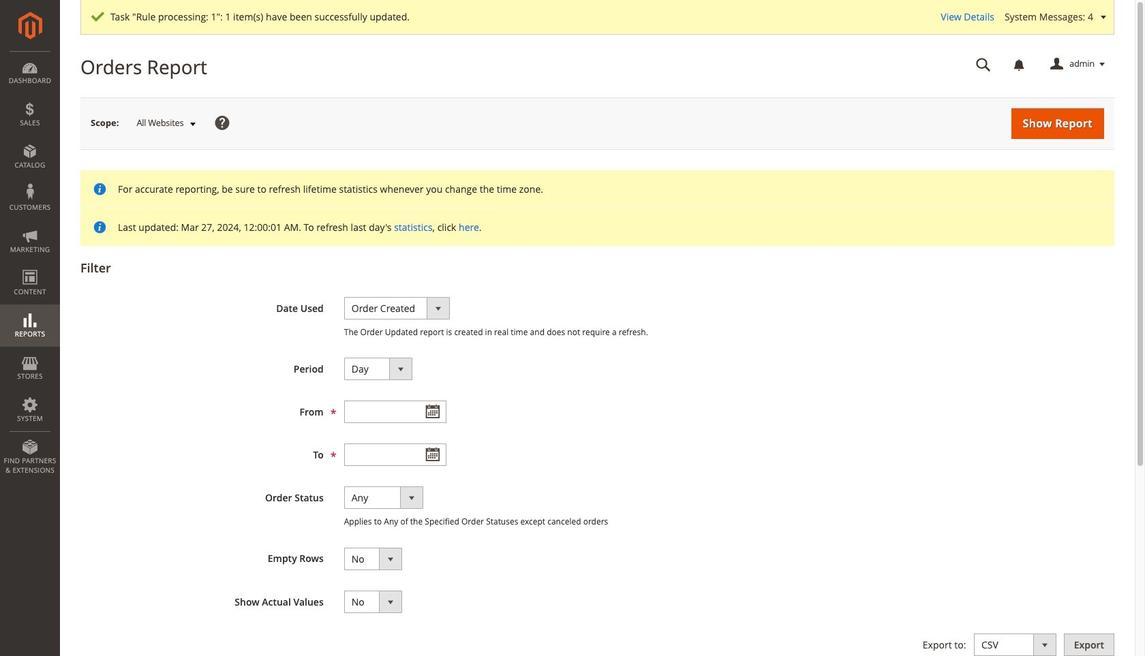 Task type: describe. For each thing, give the bounding box(es) containing it.
magento admin panel image
[[18, 12, 42, 40]]



Task type: vqa. For each thing, say whether or not it's contained in the screenshot.
the Magento Admin Panel icon
yes



Task type: locate. For each thing, give the bounding box(es) containing it.
None text field
[[967, 53, 1001, 76]]

None text field
[[344, 401, 446, 424], [344, 444, 446, 467], [344, 401, 446, 424], [344, 444, 446, 467]]

menu bar
[[0, 51, 60, 482]]



